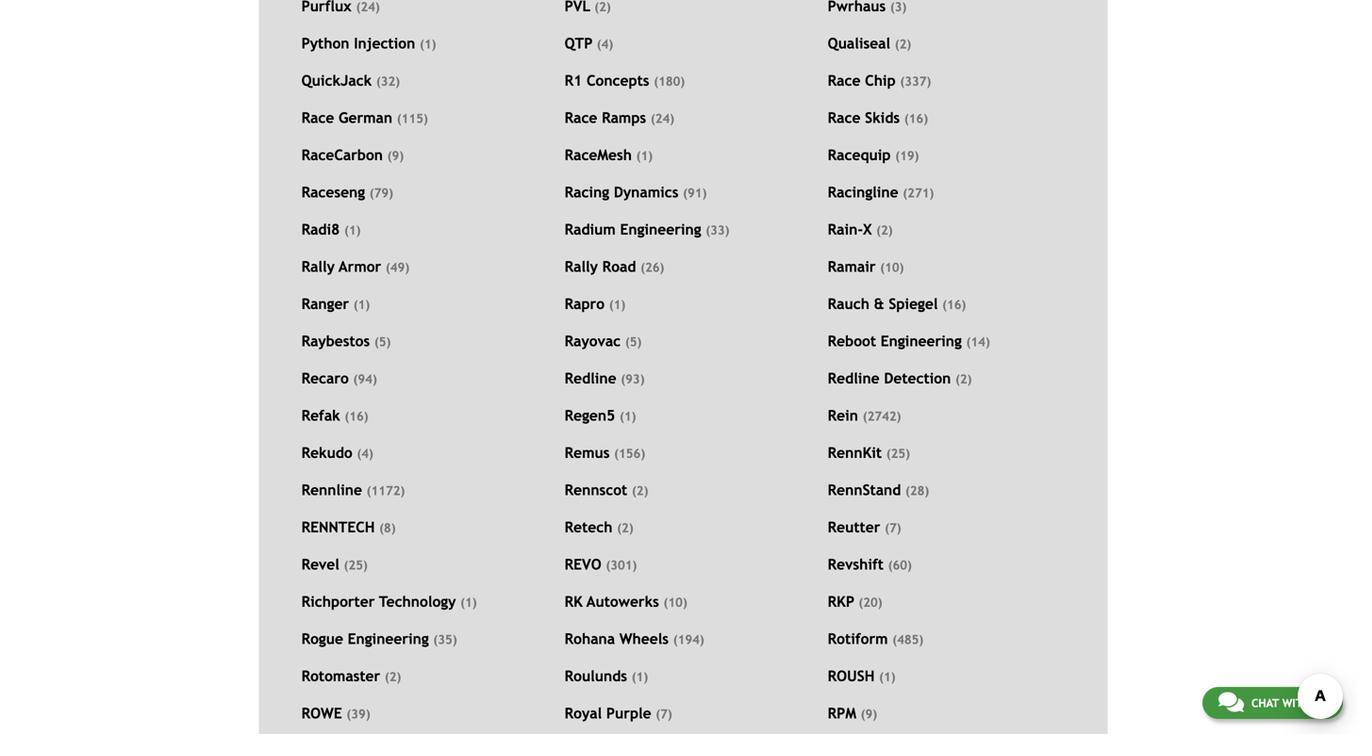 Task type: vqa. For each thing, say whether or not it's contained in the screenshot.


Task type: locate. For each thing, give the bounding box(es) containing it.
engineering up '(26)'
[[620, 221, 701, 238]]

spiegel
[[889, 296, 938, 313]]

rkp
[[828, 594, 854, 611]]

(2) right retech
[[617, 521, 634, 536]]

&
[[874, 296, 884, 313]]

(2) down (156)
[[632, 484, 648, 499]]

0 horizontal spatial (9)
[[387, 149, 404, 163]]

(25) right revel
[[344, 559, 368, 573]]

(91)
[[683, 186, 707, 201]]

engineering for radium
[[620, 221, 701, 238]]

(1) up (156)
[[620, 409, 636, 424]]

(2) inside rennscot (2)
[[632, 484, 648, 499]]

rally for rally armor
[[301, 259, 335, 276]]

(1) inside roulunds (1)
[[632, 670, 648, 685]]

(2) down (14) at top right
[[956, 372, 972, 387]]

0 vertical spatial (7)
[[885, 521, 901, 536]]

revshift
[[828, 557, 884, 574]]

(26)
[[641, 260, 664, 275]]

(1) right roush
[[879, 670, 896, 685]]

(2) inside the rotomaster (2)
[[385, 670, 401, 685]]

(2) right x
[[876, 223, 893, 238]]

1 vertical spatial (10)
[[664, 596, 687, 610]]

(9) inside the racecarbon (9)
[[387, 149, 404, 163]]

qtp
[[565, 35, 593, 52]]

rally up rapro
[[565, 259, 598, 276]]

rally down radi8 on the top left of page
[[301, 259, 335, 276]]

(16) inside race skids (16)
[[904, 111, 928, 126]]

(25) for revel
[[344, 559, 368, 573]]

2 vertical spatial (16)
[[345, 409, 369, 424]]

rotomaster (2)
[[301, 668, 401, 685]]

race down r1
[[565, 110, 597, 126]]

revo (301)
[[565, 557, 637, 574]]

1 horizontal spatial (7)
[[885, 521, 901, 536]]

(1) right "ranger"
[[354, 298, 370, 312]]

(79)
[[370, 186, 393, 201]]

0 vertical spatial (10)
[[880, 260, 904, 275]]

(4) inside 'qtp (4)'
[[597, 37, 613, 51]]

(16) right skids
[[904, 111, 928, 126]]

race for race german
[[301, 110, 334, 126]]

1 horizontal spatial (5)
[[625, 335, 642, 350]]

redline down reboot
[[828, 370, 880, 387]]

1 rally from the left
[[301, 259, 335, 276]]

german
[[339, 110, 392, 126]]

0 vertical spatial (4)
[[597, 37, 613, 51]]

(4) for rekudo
[[357, 447, 373, 461]]

rowe (39)
[[301, 706, 370, 723]]

(5) inside rayovac (5)
[[625, 335, 642, 350]]

0 horizontal spatial (25)
[[344, 559, 368, 573]]

(14)
[[966, 335, 990, 350]]

race down quickjack
[[301, 110, 334, 126]]

(16) right refak
[[345, 409, 369, 424]]

regen5
[[565, 408, 615, 425]]

(25) inside rennkit (25)
[[886, 447, 910, 461]]

(16) inside rauch & spiegel (16)
[[942, 298, 966, 312]]

retech
[[565, 519, 613, 536]]

race left chip
[[828, 72, 861, 89]]

(9) up (79)
[[387, 149, 404, 163]]

(25) inside revel (25)
[[344, 559, 368, 573]]

x
[[863, 221, 872, 238]]

renntech (8)
[[301, 519, 396, 536]]

(2) up '(337)' on the top of page
[[895, 37, 912, 51]]

raceseng (79)
[[301, 184, 393, 201]]

2 horizontal spatial (16)
[[942, 298, 966, 312]]

1 vertical spatial (4)
[[357, 447, 373, 461]]

(1) inside roush (1)
[[879, 670, 896, 685]]

rennstand (28)
[[828, 482, 929, 499]]

(10) inside rk autowerks (10)
[[664, 596, 687, 610]]

(16) right spiegel
[[942, 298, 966, 312]]

(9)
[[387, 149, 404, 163], [861, 708, 877, 722]]

race for race ramps
[[565, 110, 597, 126]]

(2) inside qualiseal (2)
[[895, 37, 912, 51]]

(28)
[[906, 484, 929, 499]]

(1) right "injection"
[[420, 37, 436, 51]]

(1) inside the 'python injection (1)'
[[420, 37, 436, 51]]

raceseng
[[301, 184, 365, 201]]

0 horizontal spatial redline
[[565, 370, 617, 387]]

(49)
[[386, 260, 410, 275]]

remus
[[565, 445, 610, 462]]

racequip (19)
[[828, 147, 919, 164]]

(10) up rauch & spiegel (16)
[[880, 260, 904, 275]]

(1) right rapro
[[609, 298, 626, 312]]

(7) right purple
[[656, 708, 672, 722]]

0 horizontal spatial (16)
[[345, 409, 369, 424]]

revel (25)
[[301, 557, 368, 574]]

redline (93)
[[565, 370, 645, 387]]

(1) inside radi8 (1)
[[344, 223, 361, 238]]

(9) for rpm
[[861, 708, 877, 722]]

0 vertical spatial (16)
[[904, 111, 928, 126]]

1 horizontal spatial (9)
[[861, 708, 877, 722]]

engineering down richporter technology (1)
[[348, 631, 429, 648]]

(156)
[[614, 447, 645, 461]]

(1)
[[420, 37, 436, 51], [636, 149, 653, 163], [344, 223, 361, 238], [354, 298, 370, 312], [609, 298, 626, 312], [620, 409, 636, 424], [460, 596, 477, 610], [632, 670, 648, 685], [879, 670, 896, 685]]

0 horizontal spatial (7)
[[656, 708, 672, 722]]

(7) inside reutter (7)
[[885, 521, 901, 536]]

(1) inside racemesh (1)
[[636, 149, 653, 163]]

1 vertical spatial (16)
[[942, 298, 966, 312]]

(485)
[[893, 633, 924, 648]]

(9) right rpm
[[861, 708, 877, 722]]

racequip
[[828, 147, 891, 164]]

rein (2742)
[[828, 408, 901, 425]]

rennline
[[301, 482, 362, 499]]

(5) for raybestos
[[374, 335, 391, 350]]

python
[[301, 35, 350, 52]]

(1) for roush
[[879, 670, 896, 685]]

(5)
[[374, 335, 391, 350], [625, 335, 642, 350]]

race
[[828, 72, 861, 89], [301, 110, 334, 126], [565, 110, 597, 126], [828, 110, 861, 126]]

0 horizontal spatial engineering
[[348, 631, 429, 648]]

(7) up (60)
[[885, 521, 901, 536]]

0 vertical spatial (25)
[[886, 447, 910, 461]]

2 rally from the left
[[565, 259, 598, 276]]

1 horizontal spatial rally
[[565, 259, 598, 276]]

(10) up (194) on the bottom
[[664, 596, 687, 610]]

(19)
[[895, 149, 919, 163]]

roulunds (1)
[[565, 668, 648, 685]]

(9) inside rpm (9)
[[861, 708, 877, 722]]

regen5 (1)
[[565, 408, 636, 425]]

revel
[[301, 557, 339, 574]]

(5) inside the raybestos (5)
[[374, 335, 391, 350]]

(1) inside the rapro (1)
[[609, 298, 626, 312]]

race german (115)
[[301, 110, 428, 126]]

2 horizontal spatial engineering
[[881, 333, 962, 350]]

(4) for qtp
[[597, 37, 613, 51]]

chip
[[865, 72, 896, 89]]

with
[[1283, 697, 1310, 710]]

radi8 (1)
[[301, 221, 361, 238]]

(5) for rayovac
[[625, 335, 642, 350]]

2 vertical spatial engineering
[[348, 631, 429, 648]]

(2) inside retech (2)
[[617, 521, 634, 536]]

rogue engineering (35)
[[301, 631, 457, 648]]

(1) inside regen5 (1)
[[620, 409, 636, 424]]

richporter
[[301, 594, 375, 611]]

rennstand
[[828, 482, 901, 499]]

(2) down rogue engineering (35)
[[385, 670, 401, 685]]

ranger
[[301, 296, 349, 313]]

1 vertical spatial (9)
[[861, 708, 877, 722]]

(4) inside rekudo (4)
[[357, 447, 373, 461]]

(1) right 'technology'
[[460, 596, 477, 610]]

race skids (16)
[[828, 110, 928, 126]]

(1) up dynamics
[[636, 149, 653, 163]]

2 redline from the left
[[828, 370, 880, 387]]

1 vertical spatial (25)
[[344, 559, 368, 573]]

armor
[[339, 259, 381, 276]]

chat with us
[[1252, 697, 1327, 710]]

0 vertical spatial engineering
[[620, 221, 701, 238]]

rein
[[828, 408, 858, 425]]

reutter (7)
[[828, 519, 901, 536]]

redline up regen5
[[565, 370, 617, 387]]

us
[[1314, 697, 1327, 710]]

1 horizontal spatial (4)
[[597, 37, 613, 51]]

chat
[[1252, 697, 1279, 710]]

(25)
[[886, 447, 910, 461], [344, 559, 368, 573]]

redline for redline
[[565, 370, 617, 387]]

rayovac
[[565, 333, 621, 350]]

revo
[[565, 557, 602, 574]]

refak
[[301, 408, 340, 425]]

0 horizontal spatial rally
[[301, 259, 335, 276]]

(337)
[[900, 74, 931, 89]]

royal purple (7)
[[565, 706, 672, 723]]

rohana
[[565, 631, 615, 648]]

1 horizontal spatial engineering
[[620, 221, 701, 238]]

race left skids
[[828, 110, 861, 126]]

quickjack
[[301, 72, 372, 89]]

engineering for reboot
[[881, 333, 962, 350]]

ranger (1)
[[301, 296, 370, 313]]

1 vertical spatial (7)
[[656, 708, 672, 722]]

(25) for rennkit
[[886, 447, 910, 461]]

purple
[[606, 706, 651, 723]]

(1) right radi8 on the top left of page
[[344, 223, 361, 238]]

detection
[[884, 370, 951, 387]]

0 horizontal spatial (5)
[[374, 335, 391, 350]]

0 horizontal spatial (10)
[[664, 596, 687, 610]]

dynamics
[[614, 184, 679, 201]]

rain-x (2)
[[828, 221, 893, 238]]

(25) down '(2742)'
[[886, 447, 910, 461]]

(1) for rapro
[[609, 298, 626, 312]]

1 horizontal spatial (16)
[[904, 111, 928, 126]]

(5) up (94)
[[374, 335, 391, 350]]

python injection (1)
[[301, 35, 436, 52]]

0 horizontal spatial (4)
[[357, 447, 373, 461]]

1 horizontal spatial (25)
[[886, 447, 910, 461]]

recaro (94)
[[301, 370, 377, 387]]

(301)
[[606, 559, 637, 573]]

engineering up detection
[[881, 333, 962, 350]]

1 vertical spatial engineering
[[881, 333, 962, 350]]

skids
[[865, 110, 900, 126]]

1 horizontal spatial (10)
[[880, 260, 904, 275]]

redline for redline detection
[[828, 370, 880, 387]]

race chip (337)
[[828, 72, 931, 89]]

radium
[[565, 221, 616, 238]]

0 vertical spatial (9)
[[387, 149, 404, 163]]

rauch & spiegel (16)
[[828, 296, 966, 313]]

1 horizontal spatial redline
[[828, 370, 880, 387]]

(4) right rekudo
[[357, 447, 373, 461]]

(4) right qtp
[[597, 37, 613, 51]]

2 (5) from the left
[[625, 335, 642, 350]]

1 redline from the left
[[565, 370, 617, 387]]

r1
[[565, 72, 582, 89]]

(10)
[[880, 260, 904, 275], [664, 596, 687, 610]]

(1) for radi8
[[344, 223, 361, 238]]

engineering
[[620, 221, 701, 238], [881, 333, 962, 350], [348, 631, 429, 648]]

(1) up purple
[[632, 670, 648, 685]]

(5) up (93)
[[625, 335, 642, 350]]

1 (5) from the left
[[374, 335, 391, 350]]

(1) inside ranger (1)
[[354, 298, 370, 312]]

engineering for rogue
[[348, 631, 429, 648]]

(2)
[[895, 37, 912, 51], [876, 223, 893, 238], [956, 372, 972, 387], [632, 484, 648, 499], [617, 521, 634, 536], [385, 670, 401, 685]]



Task type: describe. For each thing, give the bounding box(es) containing it.
qtp (4)
[[565, 35, 613, 52]]

raybestos
[[301, 333, 370, 350]]

rk
[[565, 594, 583, 611]]

(1) for ranger
[[354, 298, 370, 312]]

(1) for roulunds
[[632, 670, 648, 685]]

racemesh
[[565, 147, 632, 164]]

rotiform (485)
[[828, 631, 924, 648]]

(9) for racecarbon
[[387, 149, 404, 163]]

rapro (1)
[[565, 296, 626, 313]]

(32)
[[376, 74, 400, 89]]

(2) for qualiseal
[[895, 37, 912, 51]]

(1) inside richporter technology (1)
[[460, 596, 477, 610]]

rain-
[[828, 221, 863, 238]]

reboot
[[828, 333, 876, 350]]

rowe
[[301, 706, 342, 723]]

(24)
[[651, 111, 675, 126]]

quickjack (32)
[[301, 72, 400, 89]]

ramair
[[828, 259, 876, 276]]

ramair (10)
[[828, 259, 904, 276]]

(271)
[[903, 186, 934, 201]]

(20)
[[859, 596, 883, 610]]

qualiseal
[[828, 35, 891, 52]]

reboot engineering (14)
[[828, 333, 990, 350]]

(2) for rennscot
[[632, 484, 648, 499]]

rayovac (5)
[[565, 333, 642, 350]]

racing dynamics (91)
[[565, 184, 707, 201]]

radi8
[[301, 221, 340, 238]]

raybestos (5)
[[301, 333, 391, 350]]

rapro
[[565, 296, 605, 313]]

richporter technology (1)
[[301, 594, 477, 611]]

road
[[602, 259, 636, 276]]

rennscot
[[565, 482, 628, 499]]

rennscot (2)
[[565, 482, 648, 499]]

(115)
[[397, 111, 428, 126]]

rennkit
[[828, 445, 882, 462]]

(60)
[[888, 559, 912, 573]]

wheels
[[619, 631, 669, 648]]

rennline (1172)
[[301, 482, 405, 499]]

retech (2)
[[565, 519, 634, 536]]

(35)
[[433, 633, 457, 648]]

(2) for retech
[[617, 521, 634, 536]]

concepts
[[587, 72, 649, 89]]

(2) inside redline detection (2)
[[956, 372, 972, 387]]

redline detection (2)
[[828, 370, 972, 387]]

revshift (60)
[[828, 557, 912, 574]]

rekudo (4)
[[301, 445, 373, 462]]

rk autowerks (10)
[[565, 594, 687, 611]]

reutter
[[828, 519, 880, 536]]

(1) for regen5
[[620, 409, 636, 424]]

(1) for racemesh
[[636, 149, 653, 163]]

(2) for rotomaster
[[385, 670, 401, 685]]

(2) inside the 'rain-x (2)'
[[876, 223, 893, 238]]

royal
[[565, 706, 602, 723]]

roush
[[828, 668, 875, 685]]

rpm
[[828, 706, 856, 723]]

(7) inside royal purple (7)
[[656, 708, 672, 722]]

(33)
[[706, 223, 730, 238]]

rekudo
[[301, 445, 353, 462]]

rally for rally road
[[565, 259, 598, 276]]

rauch
[[828, 296, 870, 313]]

refak (16)
[[301, 408, 369, 425]]

(10) inside ramair (10)
[[880, 260, 904, 275]]

racemesh (1)
[[565, 147, 653, 164]]

race for race skids
[[828, 110, 861, 126]]

rally armor (49)
[[301, 259, 410, 276]]

race ramps (24)
[[565, 110, 675, 126]]

(180)
[[654, 74, 685, 89]]

(93)
[[621, 372, 645, 387]]

roush (1)
[[828, 668, 896, 685]]

(2742)
[[863, 409, 901, 424]]

(8)
[[379, 521, 396, 536]]

rotomaster
[[301, 668, 380, 685]]

race for race chip
[[828, 72, 861, 89]]

racingline (271)
[[828, 184, 934, 201]]

comments image
[[1219, 691, 1244, 714]]

rotiform
[[828, 631, 888, 648]]

roulunds
[[565, 668, 627, 685]]

racecarbon
[[301, 147, 383, 164]]

(16) inside refak (16)
[[345, 409, 369, 424]]

rohana wheels (194)
[[565, 631, 704, 648]]

rogue
[[301, 631, 343, 648]]

injection
[[354, 35, 415, 52]]



